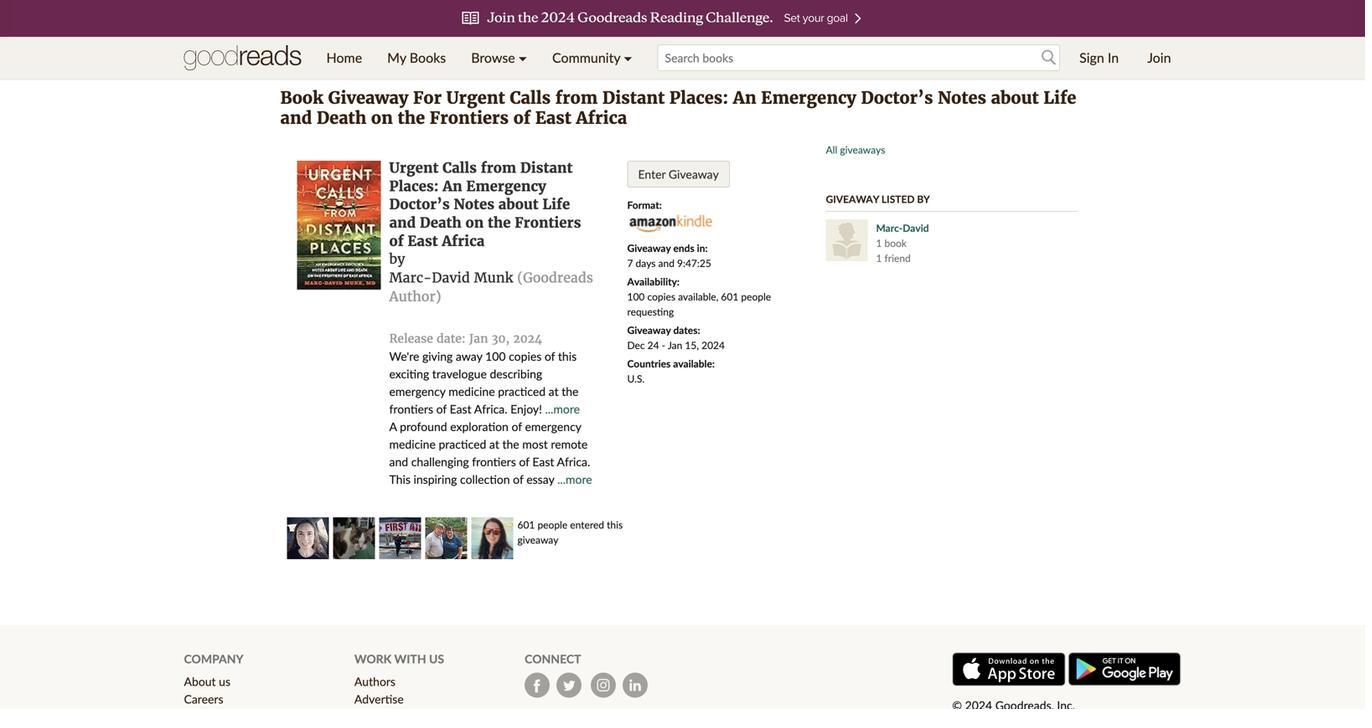 Task type: describe. For each thing, give the bounding box(es) containing it.
death inside book giveaway for urgent calls from distant places: an emergency doctor's notes about life and death on the frontiers of east africa
[[317, 108, 366, 129]]

david for munk
[[432, 270, 470, 287]]

a
[[389, 420, 397, 434]]

essay
[[526, 473, 554, 487]]

...more a profound exploration of emergency medicine practiced at the most remote and challenging frontiers of east africa. this inspiring collection of essay
[[389, 402, 590, 487]]

emergency inside urgent calls from distant places: an emergency doctor's notes about life and death on the frontiers of east africa
[[466, 178, 546, 195]]

an inside book giveaway for urgent calls from distant places: an emergency doctor's notes about life and death on the frontiers of east africa
[[733, 88, 757, 109]]

copies inside we're giving away 100 copies of this exciting travelogue describing emergency medicine practiced at the frontiers of east africa. enjoy!
[[509, 350, 542, 364]]

giveaway ends in: 7 days and 9:47:25 availability: 100 copies available,         601 people requesting giveaway dates: dec 24         - jan 15, 2024 countries available: u.s.
[[627, 242, 771, 385]]

menu containing home
[[314, 37, 645, 79]]

0 horizontal spatial 2024
[[513, 332, 542, 347]]

books
[[410, 49, 446, 66]]

this
[[389, 473, 411, 487]]

us for with
[[429, 653, 444, 667]]

advertise
[[354, 692, 404, 707]]

of down enjoy!
[[512, 420, 522, 434]]

book
[[280, 88, 323, 109]]

1 1 from the top
[[876, 237, 882, 249]]

join goodreads' 2024 reading challenge image
[[12, 0, 1353, 37]]

about
[[184, 675, 216, 689]]

all giveaways link
[[826, 144, 885, 156]]

frontiers inside book giveaway for urgent calls from distant places: an emergency doctor's notes about life and death on the frontiers of east africa
[[430, 108, 509, 129]]

100 inside giveaway ends in: 7 days and 9:47:25 availability: 100 copies available,         601 people requesting giveaway dates: dec 24         - jan 15, 2024 countries available: u.s.
[[627, 291, 645, 303]]

doctor's inside book giveaway for urgent calls from distant places: an emergency doctor's notes about life and death on the frontiers of east africa
[[861, 88, 933, 109]]

frontiers inside urgent calls from distant places: an emergency doctor's notes about life and death on the frontiers of east africa
[[515, 214, 581, 232]]

most
[[522, 438, 548, 452]]

browse ▾
[[471, 49, 527, 66]]

giveaway inside book giveaway for urgent calls from distant places: an emergency doctor's notes about life and death on the frontiers of east africa
[[328, 88, 408, 109]]

people inside 601 people entered this giveaway
[[538, 519, 568, 532]]

7
[[627, 257, 633, 269]]

0 vertical spatial ...more link
[[545, 402, 580, 417]]

book giveaway for urgent calls from distant places: an emergency doctor's notes about life and death on the frontiers of east africa
[[280, 88, 1076, 129]]

this inside we're giving away 100 copies of this exciting travelogue describing emergency medicine practiced at the frontiers of east africa. enjoy!
[[558, 350, 577, 364]]

life inside urgent calls from distant places: an emergency doctor's notes about life and death on the frontiers of east africa
[[543, 196, 570, 213]]

author)
[[389, 289, 441, 306]]

countries
[[627, 358, 671, 370]]

doctor's inside urgent calls from distant places: an emergency doctor's notes about life and death on the frontiers of east africa
[[389, 196, 450, 213]]

community ▾ button
[[540, 37, 645, 79]]

sign
[[1080, 49, 1104, 66]]

in:
[[697, 242, 708, 254]]

we're giving away 100 copies of this exciting travelogue describing emergency medicine practiced at the frontiers of east africa. enjoy!
[[389, 350, 579, 417]]

days
[[636, 257, 656, 269]]

of left essay in the bottom of the page
[[513, 473, 523, 487]]

company
[[184, 653, 244, 667]]

giveaway left the 'listed'
[[826, 193, 879, 205]]

giveaway up the days
[[627, 242, 671, 254]]

giveaway
[[518, 534, 559, 547]]

100 inside we're giving away 100 copies of this exciting travelogue describing emergency medicine practiced at the frontiers of east africa. enjoy!
[[485, 350, 506, 364]]

exploration
[[450, 420, 509, 434]]

about us link
[[184, 675, 231, 689]]

2 1 from the top
[[876, 252, 882, 264]]

dates:
[[673, 324, 700, 336]]

(goodreads
[[517, 270, 593, 287]]

east inside the ...more a profound exploration of emergency medicine practiced at the most remote and challenging frontiers of east africa. this inspiring collection of essay
[[533, 455, 554, 469]]

community ▾
[[552, 49, 632, 66]]

Search books text field
[[658, 44, 1060, 71]]

and inside giveaway ends in: 7 days and 9:47:25 availability: 100 copies available,         601 people requesting giveaway dates: dec 24         - jan 15, 2024 countries available: u.s.
[[658, 257, 675, 269]]

inspiring
[[414, 473, 457, 487]]

availability:
[[627, 276, 680, 288]]

u.s.
[[627, 373, 645, 385]]

copies inside giveaway ends in: 7 days and 9:47:25 availability: 100 copies available,         601 people requesting giveaway dates: dec 24         - jan 15, 2024 countries available: u.s.
[[647, 291, 676, 303]]

entered
[[570, 519, 604, 532]]

giving
[[422, 350, 453, 364]]

of down most
[[519, 455, 530, 469]]

challenging
[[411, 455, 469, 469]]

marc- for marc-david 1 book 1 friend
[[876, 222, 903, 234]]

marc-david munk
[[389, 270, 513, 287]]

(goodreads author)
[[389, 270, 593, 306]]

from inside urgent calls from distant places: an emergency doctor's notes about life and death on the frontiers of east africa
[[481, 159, 516, 177]]

all giveaways
[[826, 144, 885, 156]]

ends
[[673, 242, 695, 254]]

dec
[[627, 339, 645, 352]]

frontiers inside we're giving away 100 copies of this exciting travelogue describing emergency medicine practiced at the frontiers of east africa. enjoy!
[[389, 402, 433, 417]]

notes inside urgent calls from distant places: an emergency doctor's notes about life and death on the frontiers of east africa
[[454, 196, 495, 213]]

remote
[[551, 438, 588, 452]]

goodreads on facebook image
[[525, 673, 550, 698]]

...more for ...more a profound exploration of emergency medicine practiced at the most remote and challenging frontiers of east africa. this inspiring collection of essay
[[545, 402, 580, 417]]

kindle book image
[[627, 213, 713, 234]]

urgent calls from distant places: an emergency doctor's notes about life and death on the frontiers of east africa link
[[389, 159, 581, 250]]

goodreads on instagram image
[[591, 673, 616, 698]]

of inside urgent calls from distant places: an emergency doctor's notes about life and death on the frontiers of east africa
[[389, 232, 404, 250]]

24
[[648, 339, 659, 352]]

frontiers inside the ...more a profound exploration of emergency medicine practiced at the most remote and challenging frontiers of east africa. this inspiring collection of essay
[[472, 455, 516, 469]]

join link
[[1135, 37, 1184, 79]]

people inside giveaway ends in: 7 days and 9:47:25 availability: 100 copies available,         601 people requesting giveaway dates: dec 24         - jan 15, 2024 countries available: u.s.
[[741, 291, 771, 303]]

listed
[[882, 193, 915, 205]]

profound
[[400, 420, 447, 434]]

about inside book giveaway for urgent calls from distant places: an emergency doctor's notes about life and death on the frontiers of east africa
[[991, 88, 1039, 109]]

all
[[826, 144, 838, 156]]

collection
[[460, 473, 510, 487]]

of up profound
[[436, 402, 447, 417]]

and inside book giveaway for urgent calls from distant places: an emergency doctor's notes about life and death on the frontiers of east africa
[[280, 108, 312, 129]]

on inside urgent calls from distant places: an emergency doctor's notes about life and death on the frontiers of east africa
[[466, 214, 484, 232]]

practiced inside we're giving away 100 copies of this exciting travelogue describing emergency medicine practiced at the frontiers of east africa. enjoy!
[[498, 385, 546, 399]]

africa. inside the ...more a profound exploration of emergency medicine practiced at the most remote and challenging frontiers of east africa. this inspiring collection of essay
[[557, 455, 590, 469]]

sign in
[[1080, 49, 1119, 66]]

we're
[[389, 350, 419, 364]]

careers link
[[184, 692, 223, 707]]

friend
[[885, 252, 911, 264]]

in
[[1108, 49, 1119, 66]]

15,
[[685, 339, 699, 352]]

download app for android image
[[1068, 653, 1181, 687]]

marc-david link
[[876, 221, 952, 236]]

for
[[413, 88, 442, 109]]

browse ▾ button
[[459, 37, 540, 79]]

30,
[[492, 332, 510, 347]]

my
[[387, 49, 406, 66]]

browse
[[471, 49, 515, 66]]

9:47:25
[[677, 257, 711, 269]]

urgent calls from distant places by marc-david munk image
[[297, 161, 381, 290]]

download app for ios image
[[952, 653, 1066, 687]]



Task type: vqa. For each thing, say whether or not it's contained in the screenshot.
menu containing Home
yes



Task type: locate. For each thing, give the bounding box(es) containing it.
0 horizontal spatial on
[[371, 108, 393, 129]]

africa. down the remote
[[557, 455, 590, 469]]

601 up "giveaway"
[[518, 519, 535, 532]]

1 vertical spatial ...more
[[557, 473, 592, 487]]

us inside work with us authors advertise
[[429, 653, 444, 667]]

-
[[662, 339, 666, 352]]

life inside book giveaway for urgent calls from distant places: an emergency doctor's notes about life and death on the frontiers of east africa
[[1044, 88, 1076, 109]]

travelogue
[[432, 367, 487, 381]]

goodreads on linkedin image
[[623, 673, 648, 698]]

notes inside book giveaway for urgent calls from distant places: an emergency doctor's notes about life and death on the frontiers of east africa
[[938, 88, 986, 109]]

...more link
[[545, 402, 580, 417], [557, 473, 592, 487]]

careers
[[184, 692, 223, 707]]

medicine down the travelogue
[[449, 385, 495, 399]]

advertise link
[[354, 692, 404, 707]]

1 horizontal spatial frontiers
[[472, 455, 516, 469]]

...more up the remote
[[545, 402, 580, 417]]

1 vertical spatial notes
[[454, 196, 495, 213]]

1 vertical spatial emergency
[[466, 178, 546, 195]]

giveaway
[[328, 88, 408, 109], [669, 167, 719, 181], [826, 193, 879, 205], [627, 242, 671, 254], [627, 324, 671, 336]]

1 left book
[[876, 237, 882, 249]]

emergency down the exciting
[[389, 385, 446, 399]]

doctor's down search books text field
[[861, 88, 933, 109]]

0 horizontal spatial calls
[[443, 159, 477, 177]]

munk
[[474, 270, 513, 287]]

0 vertical spatial copies
[[647, 291, 676, 303]]

at inside we're giving away 100 copies of this exciting travelogue describing emergency medicine practiced at the frontiers of east africa. enjoy!
[[549, 385, 559, 399]]

marc-david munk link
[[389, 270, 513, 287]]

601
[[721, 291, 739, 303], [518, 519, 535, 532]]

the inside we're giving away 100 copies of this exciting travelogue describing emergency medicine practiced at the frontiers of east africa. enjoy!
[[562, 385, 579, 399]]

us
[[429, 653, 444, 667], [219, 675, 231, 689]]

exciting
[[389, 367, 429, 381]]

giveaway down home link
[[328, 88, 408, 109]]

0 horizontal spatial emergency
[[466, 178, 546, 195]]

...more link up the remote
[[545, 402, 580, 417]]

0 horizontal spatial frontiers
[[430, 108, 509, 129]]

0 vertical spatial us
[[429, 653, 444, 667]]

enjoy!
[[511, 402, 542, 417]]

1 horizontal spatial doctor's
[[861, 88, 933, 109]]

1 left friend
[[876, 252, 882, 264]]

marc-
[[876, 222, 903, 234], [389, 270, 432, 287]]

requesting
[[627, 306, 674, 318]]

work with us authors advertise
[[354, 653, 444, 707]]

1 vertical spatial david
[[432, 270, 470, 287]]

1 vertical spatial practiced
[[439, 438, 486, 452]]

1 vertical spatial people
[[538, 519, 568, 532]]

east
[[535, 108, 572, 129], [408, 232, 438, 250], [450, 402, 472, 417], [533, 455, 554, 469]]

1 horizontal spatial life
[[1044, 88, 1076, 109]]

▾ right browse
[[519, 49, 527, 66]]

of
[[514, 108, 531, 129], [389, 232, 404, 250], [545, 350, 555, 364], [436, 402, 447, 417], [512, 420, 522, 434], [519, 455, 530, 469], [513, 473, 523, 487]]

1 horizontal spatial copies
[[647, 291, 676, 303]]

david
[[903, 222, 929, 234], [432, 270, 470, 287]]

frontiers up (goodreads
[[515, 214, 581, 232]]

death up marc-david munk link
[[420, 214, 462, 232]]

0 horizontal spatial people
[[538, 519, 568, 532]]

david up author)
[[432, 270, 470, 287]]

urgent
[[446, 88, 505, 109], [389, 159, 439, 177]]

distant inside urgent calls from distant places: an emergency doctor's notes about life and death on the frontiers of east africa
[[520, 159, 573, 177]]

giveaway listed by
[[826, 193, 930, 205]]

1 horizontal spatial africa.
[[557, 455, 590, 469]]

places: up enter giveaway
[[670, 88, 728, 109]]

on up munk on the top of the page
[[466, 214, 484, 232]]

1 vertical spatial at
[[489, 438, 499, 452]]

100 up the requesting
[[627, 291, 645, 303]]

1 horizontal spatial africa
[[576, 108, 627, 129]]

▾ inside dropdown button
[[519, 49, 527, 66]]

urgent down for at left top
[[389, 159, 439, 177]]

east down community
[[535, 108, 572, 129]]

places: up by
[[389, 178, 439, 195]]

2 ▾ from the left
[[624, 49, 632, 66]]

africa. inside we're giving away 100 copies of this exciting travelogue describing emergency medicine practiced at the frontiers of east africa. enjoy!
[[474, 402, 508, 417]]

available:
[[673, 358, 715, 370]]

an inside urgent calls from distant places: an emergency doctor's notes about life and death on the frontiers of east africa
[[443, 178, 462, 195]]

us for about
[[219, 675, 231, 689]]

this inside 601 people entered this giveaway
[[607, 519, 623, 532]]

the up the remote
[[562, 385, 579, 399]]

jan right - on the top left
[[668, 339, 683, 352]]

giveaways
[[840, 144, 885, 156]]

1 horizontal spatial jan
[[668, 339, 683, 352]]

0 vertical spatial doctor's
[[861, 88, 933, 109]]

east up 'exploration'
[[450, 402, 472, 417]]

0 horizontal spatial copies
[[509, 350, 542, 364]]

2024 right 30,
[[513, 332, 542, 347]]

0 vertical spatial emergency
[[761, 88, 856, 109]]

on left for at left top
[[371, 108, 393, 129]]

2024 right 15,
[[702, 339, 725, 352]]

at
[[549, 385, 559, 399], [489, 438, 499, 452]]

1 vertical spatial urgent
[[389, 159, 439, 177]]

practiced inside the ...more a profound exploration of emergency medicine practiced at the most remote and challenging frontiers of east africa. this inspiring collection of essay
[[439, 438, 486, 452]]

sign in link
[[1067, 37, 1132, 79]]

0 vertical spatial 1
[[876, 237, 882, 249]]

connect
[[525, 653, 581, 667]]

east up marc-david munk
[[408, 232, 438, 250]]

community
[[552, 49, 620, 66]]

urgent calls from distant places: an emergency doctor's notes about life and death on the frontiers of east africa
[[389, 159, 581, 250]]

0 horizontal spatial death
[[317, 108, 366, 129]]

1 vertical spatial copies
[[509, 350, 542, 364]]

1 vertical spatial africa.
[[557, 455, 590, 469]]

home
[[326, 49, 362, 66]]

authors
[[354, 675, 396, 689]]

medicine inside we're giving away 100 copies of this exciting travelogue describing emergency medicine practiced at the frontiers of east africa. enjoy!
[[449, 385, 495, 399]]

east up essay in the bottom of the page
[[533, 455, 554, 469]]

on inside book giveaway for urgent calls from distant places: an emergency doctor's notes about life and death on the frontiers of east africa
[[371, 108, 393, 129]]

0 vertical spatial africa.
[[474, 402, 508, 417]]

0 vertical spatial life
[[1044, 88, 1076, 109]]

1 horizontal spatial people
[[741, 291, 771, 303]]

1 vertical spatial ...more link
[[557, 473, 592, 487]]

1 horizontal spatial urgent
[[446, 88, 505, 109]]

▾ for browse ▾
[[519, 49, 527, 66]]

life up (goodreads
[[543, 196, 570, 213]]

0 vertical spatial ...more
[[545, 402, 580, 417]]

of down (goodreads
[[545, 350, 555, 364]]

of down browse ▾ dropdown button
[[514, 108, 531, 129]]

emergency inside book giveaway for urgent calls from distant places: an emergency doctor's notes about life and death on the frontiers of east africa
[[761, 88, 856, 109]]

on
[[371, 108, 393, 129], [466, 214, 484, 232]]

copies up describing at bottom
[[509, 350, 542, 364]]

0 vertical spatial death
[[317, 108, 366, 129]]

this left dec
[[558, 350, 577, 364]]

0 horizontal spatial frontiers
[[389, 402, 433, 417]]

medicine down profound
[[389, 438, 436, 452]]

0 horizontal spatial ▾
[[519, 49, 527, 66]]

africa down community ▾ popup button
[[576, 108, 627, 129]]

this right entered
[[607, 519, 623, 532]]

david for 1
[[903, 222, 929, 234]]

release
[[389, 332, 433, 347]]

us inside company about us careers
[[219, 675, 231, 689]]

enter giveaway link
[[627, 161, 730, 188]]

at down 'exploration'
[[489, 438, 499, 452]]

marc- for marc-david munk
[[389, 270, 432, 287]]

east inside urgent calls from distant places: an emergency doctor's notes about life and death on the frontiers of east africa
[[408, 232, 438, 250]]

1 horizontal spatial notes
[[938, 88, 986, 109]]

join
[[1148, 49, 1171, 66]]

1 horizontal spatial death
[[420, 214, 462, 232]]

▾ inside popup button
[[624, 49, 632, 66]]

death
[[317, 108, 366, 129], [420, 214, 462, 232]]

100
[[627, 291, 645, 303], [485, 350, 506, 364]]

an
[[733, 88, 757, 109], [443, 178, 462, 195]]

1 horizontal spatial david
[[903, 222, 929, 234]]

0 vertical spatial an
[[733, 88, 757, 109]]

the down the my books link at the left top
[[398, 108, 425, 129]]

0 vertical spatial at
[[549, 385, 559, 399]]

africa. up 'exploration'
[[474, 402, 508, 417]]

1 vertical spatial 1
[[876, 252, 882, 264]]

places: inside book giveaway for urgent calls from distant places: an emergency doctor's notes about life and death on the frontiers of east africa
[[670, 88, 728, 109]]

calls inside book giveaway for urgent calls from distant places: an emergency doctor's notes about life and death on the frontiers of east africa
[[510, 88, 551, 109]]

urgent down browse
[[446, 88, 505, 109]]

copies
[[647, 291, 676, 303], [509, 350, 542, 364]]

david inside marc-david 1 book 1 friend
[[903, 222, 929, 234]]

0 vertical spatial distant
[[602, 88, 665, 109]]

jan up the away
[[469, 332, 488, 347]]

work
[[354, 653, 392, 667]]

giveaway up 24 at left top
[[627, 324, 671, 336]]

1 vertical spatial frontiers
[[515, 214, 581, 232]]

1 vertical spatial distant
[[520, 159, 573, 177]]

0 horizontal spatial at
[[489, 438, 499, 452]]

africa inside urgent calls from distant places: an emergency doctor's notes about life and death on the frontiers of east africa
[[442, 232, 485, 250]]

people right the available,
[[741, 291, 771, 303]]

death inside urgent calls from distant places: an emergency doctor's notes about life and death on the frontiers of east africa
[[420, 214, 462, 232]]

date:
[[437, 332, 466, 347]]

1 vertical spatial life
[[543, 196, 570, 213]]

calls
[[510, 88, 551, 109], [443, 159, 477, 177]]

jan
[[469, 332, 488, 347], [668, 339, 683, 352]]

0 vertical spatial frontiers
[[430, 108, 509, 129]]

at inside the ...more a profound exploration of emergency medicine practiced at the most remote and challenging frontiers of east africa. this inspiring collection of essay
[[489, 438, 499, 452]]

the up munk on the top of the page
[[488, 214, 511, 232]]

release           date: jan 30, 2024
[[389, 332, 542, 347]]

0 horizontal spatial 601
[[518, 519, 535, 532]]

1 horizontal spatial 2024
[[702, 339, 725, 352]]

emergency inside we're giving away 100 copies of this exciting travelogue describing emergency medicine practiced at the frontiers of east africa. enjoy!
[[389, 385, 446, 399]]

0 vertical spatial africa
[[576, 108, 627, 129]]

distant inside book giveaway for urgent calls from distant places: an emergency doctor's notes about life and death on the frontiers of east africa
[[602, 88, 665, 109]]

the inside book giveaway for urgent calls from distant places: an emergency doctor's notes about life and death on the frontiers of east africa
[[398, 108, 425, 129]]

frontiers up collection on the left
[[472, 455, 516, 469]]

life down sign in link
[[1044, 88, 1076, 109]]

marc- inside marc-david 1 book 1 friend
[[876, 222, 903, 234]]

0 vertical spatial on
[[371, 108, 393, 129]]

1 horizontal spatial ▾
[[624, 49, 632, 66]]

0 vertical spatial places:
[[670, 88, 728, 109]]

home link
[[314, 37, 375, 79]]

emergency inside the ...more a profound exploration of emergency medicine practiced at the most remote and challenging frontiers of east africa. this inspiring collection of essay
[[525, 420, 581, 434]]

doctor's up by
[[389, 196, 450, 213]]

enter
[[638, 167, 666, 181]]

by
[[389, 251, 405, 268]]

distant
[[602, 88, 665, 109], [520, 159, 573, 177]]

africa inside book giveaway for urgent calls from distant places: an emergency doctor's notes about life and death on the frontiers of east africa
[[576, 108, 627, 129]]

100 down 30,
[[485, 350, 506, 364]]

...more for ...more
[[557, 473, 592, 487]]

1 horizontal spatial an
[[733, 88, 757, 109]]

frontiers up profound
[[389, 402, 433, 417]]

2024 inside giveaway ends in: 7 days and 9:47:25 availability: 100 copies available,         601 people requesting giveaway dates: dec 24         - jan 15, 2024 countries available: u.s.
[[702, 339, 725, 352]]

menu
[[314, 37, 645, 79]]

1 horizontal spatial about
[[991, 88, 1039, 109]]

east inside book giveaway for urgent calls from distant places: an emergency doctor's notes about life and death on the frontiers of east africa
[[535, 108, 572, 129]]

the inside urgent calls from distant places: an emergency doctor's notes about life and death on the frontiers of east africa
[[488, 214, 511, 232]]

1 vertical spatial emergency
[[525, 420, 581, 434]]

us right about
[[219, 675, 231, 689]]

marc-david 1 book 1 friend
[[876, 222, 929, 264]]

urgent inside book giveaway for urgent calls from distant places: an emergency doctor's notes about life and death on the frontiers of east africa
[[446, 88, 505, 109]]

from inside book giveaway for urgent calls from distant places: an emergency doctor's notes about life and death on the frontiers of east africa
[[555, 88, 598, 109]]

1 vertical spatial about
[[498, 196, 539, 213]]

enter giveaway
[[638, 167, 719, 181]]

0 horizontal spatial africa.
[[474, 402, 508, 417]]

marc- up author)
[[389, 270, 432, 287]]

0 vertical spatial from
[[555, 88, 598, 109]]

0 horizontal spatial about
[[498, 196, 539, 213]]

0 horizontal spatial jan
[[469, 332, 488, 347]]

the left most
[[502, 438, 519, 452]]

practiced up enjoy!
[[498, 385, 546, 399]]

0 vertical spatial medicine
[[449, 385, 495, 399]]

1 horizontal spatial distant
[[602, 88, 665, 109]]

david up book
[[903, 222, 929, 234]]

the inside the ...more a profound exploration of emergency medicine practiced at the most remote and challenging frontiers of east africa. this inspiring collection of essay
[[502, 438, 519, 452]]

my books link
[[375, 37, 459, 79]]

format:
[[627, 199, 662, 211]]

1 vertical spatial africa
[[442, 232, 485, 250]]

...more inside the ...more a profound exploration of emergency medicine practiced at the most remote and challenging frontiers of east africa. this inspiring collection of essay
[[545, 402, 580, 417]]

medicine inside the ...more a profound exploration of emergency medicine practiced at the most remote and challenging frontiers of east africa. this inspiring collection of essay
[[389, 438, 436, 452]]

1 vertical spatial marc-
[[389, 270, 432, 287]]

0 horizontal spatial urgent
[[389, 159, 439, 177]]

emergency up the remote
[[525, 420, 581, 434]]

of up by
[[389, 232, 404, 250]]

emergency
[[389, 385, 446, 399], [525, 420, 581, 434]]

places:
[[670, 88, 728, 109], [389, 178, 439, 195]]

0 vertical spatial 100
[[627, 291, 645, 303]]

describing
[[490, 367, 542, 381]]

1 horizontal spatial 100
[[627, 291, 645, 303]]

africa up marc-david munk
[[442, 232, 485, 250]]

...more right essay in the bottom of the page
[[557, 473, 592, 487]]

1 vertical spatial places:
[[389, 178, 439, 195]]

0 horizontal spatial from
[[481, 159, 516, 177]]

and inside urgent calls from distant places: an emergency doctor's notes about life and death on the frontiers of east africa
[[389, 214, 416, 232]]

1 ▾ from the left
[[519, 49, 527, 66]]

authors link
[[354, 675, 396, 689]]

about inside urgent calls from distant places: an emergency doctor's notes about life and death on the frontiers of east africa
[[498, 196, 539, 213]]

frontiers down browse
[[430, 108, 509, 129]]

giveaway right enter
[[669, 167, 719, 181]]

calls inside urgent calls from distant places: an emergency doctor's notes about life and death on the frontiers of east africa
[[443, 159, 477, 177]]

0 vertical spatial emergency
[[389, 385, 446, 399]]

0 vertical spatial david
[[903, 222, 929, 234]]

601 inside 601 people entered this giveaway
[[518, 519, 535, 532]]

0 vertical spatial about
[[991, 88, 1039, 109]]

▾
[[519, 49, 527, 66], [624, 49, 632, 66]]

601 people entered this giveaway
[[518, 519, 623, 547]]

0 vertical spatial marc-
[[876, 222, 903, 234]]

available,
[[678, 291, 719, 303]]

africa.
[[474, 402, 508, 417], [557, 455, 590, 469]]

us right with
[[429, 653, 444, 667]]

0 horizontal spatial distant
[[520, 159, 573, 177]]

▾ right community
[[624, 49, 632, 66]]

people up "giveaway"
[[538, 519, 568, 532]]

0 horizontal spatial this
[[558, 350, 577, 364]]

east inside we're giving away 100 copies of this exciting travelogue describing emergency medicine practiced at the frontiers of east africa. enjoy!
[[450, 402, 472, 417]]

and inside the ...more a profound exploration of emergency medicine practiced at the most remote and challenging frontiers of east africa. this inspiring collection of essay
[[389, 455, 408, 469]]

my books
[[387, 49, 446, 66]]

away
[[456, 350, 482, 364]]

at up the remote
[[549, 385, 559, 399]]

1 horizontal spatial practiced
[[498, 385, 546, 399]]

1 vertical spatial 601
[[518, 519, 535, 532]]

places: inside urgent calls from distant places: an emergency doctor's notes about life and death on the frontiers of east africa
[[389, 178, 439, 195]]

601 right the available,
[[721, 291, 739, 303]]

1 horizontal spatial this
[[607, 519, 623, 532]]

with
[[394, 653, 426, 667]]

0 horizontal spatial notes
[[454, 196, 495, 213]]

1 vertical spatial this
[[607, 519, 623, 532]]

1 horizontal spatial emergency
[[525, 420, 581, 434]]

0 horizontal spatial life
[[543, 196, 570, 213]]

copies down availability:
[[647, 291, 676, 303]]

601 inside giveaway ends in: 7 days and 9:47:25 availability: 100 copies available,         601 people requesting giveaway dates: dec 24         - jan 15, 2024 countries available: u.s.
[[721, 291, 739, 303]]

1 horizontal spatial on
[[466, 214, 484, 232]]

0 horizontal spatial us
[[219, 675, 231, 689]]

by
[[917, 193, 930, 205]]

0 horizontal spatial david
[[432, 270, 470, 287]]

book
[[885, 237, 907, 249]]

0 vertical spatial calls
[[510, 88, 551, 109]]

and
[[280, 108, 312, 129], [389, 214, 416, 232], [658, 257, 675, 269], [389, 455, 408, 469]]

1 vertical spatial doctor's
[[389, 196, 450, 213]]

0 horizontal spatial places:
[[389, 178, 439, 195]]

goodreads on twitter image
[[557, 673, 582, 698]]

death down home link
[[317, 108, 366, 129]]

1 vertical spatial death
[[420, 214, 462, 232]]

1 horizontal spatial us
[[429, 653, 444, 667]]

0 horizontal spatial medicine
[[389, 438, 436, 452]]

jan inside giveaway ends in: 7 days and 9:47:25 availability: 100 copies available,         601 people requesting giveaway dates: dec 24         - jan 15, 2024 countries available: u.s.
[[668, 339, 683, 352]]

1 vertical spatial an
[[443, 178, 462, 195]]

marc- up book
[[876, 222, 903, 234]]

0 horizontal spatial practiced
[[439, 438, 486, 452]]

frontiers
[[430, 108, 509, 129], [515, 214, 581, 232]]

of inside book giveaway for urgent calls from distant places: an emergency doctor's notes about life and death on the frontiers of east africa
[[514, 108, 531, 129]]

1 vertical spatial medicine
[[389, 438, 436, 452]]

company about us careers
[[184, 653, 244, 707]]

practiced down 'exploration'
[[439, 438, 486, 452]]

Search for books to add to your shelves search field
[[658, 44, 1060, 71]]

▾ for community ▾
[[624, 49, 632, 66]]

...more link right essay in the bottom of the page
[[557, 473, 592, 487]]

urgent inside urgent calls from distant places: an emergency doctor's notes about life and death on the frontiers of east africa
[[389, 159, 439, 177]]



